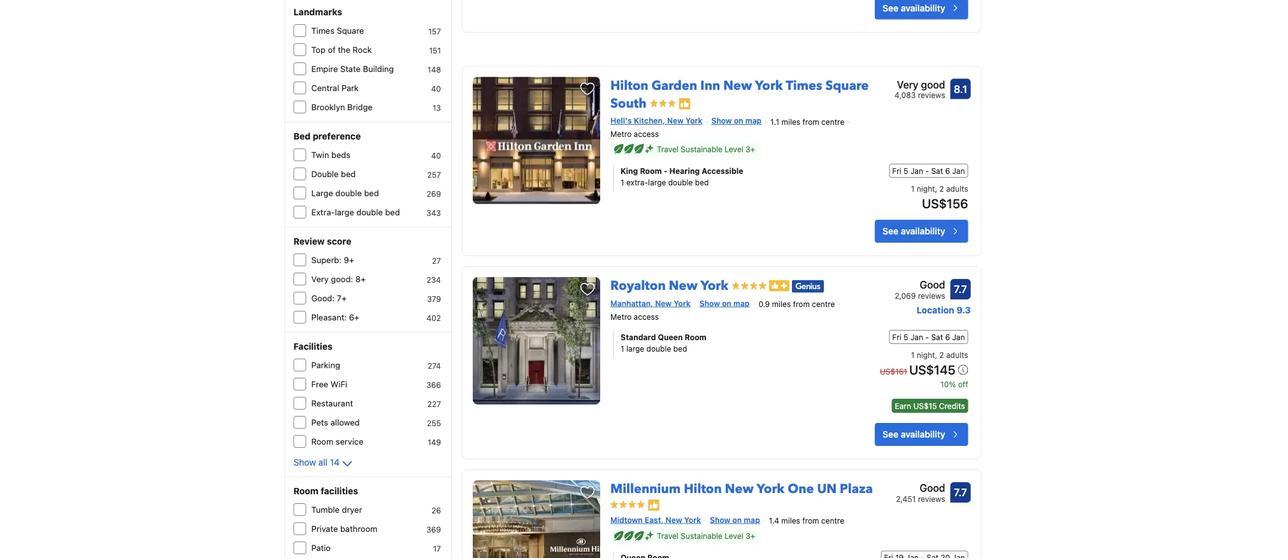 Task type: describe. For each thing, give the bounding box(es) containing it.
south
[[611, 95, 647, 112]]

york down royalton new york
[[674, 299, 691, 308]]

bed preference
[[294, 131, 361, 142]]

2 vertical spatial from
[[803, 517, 819, 526]]

review
[[294, 236, 325, 247]]

travel for garden
[[657, 145, 679, 154]]

sustainable for garden
[[681, 145, 723, 154]]

1 horizontal spatial this property is part of our preferred partner programme. it is committed to providing commendable service and good value. it will pay us a higher commission if you make a booking. image
[[679, 98, 691, 110]]

2 for 1 night , 2 adults
[[940, 350, 944, 359]]

one
[[788, 480, 814, 498]]

good: 7+
[[311, 294, 347, 303]]

, for 1 night , 2 adults
[[935, 350, 938, 359]]

9.3
[[957, 305, 971, 316]]

good 2,069 reviews
[[895, 279, 946, 300]]

new left one
[[725, 480, 754, 498]]

double down large double bed
[[357, 207, 383, 217]]

private bathroom
[[311, 524, 378, 534]]

location 9.3
[[917, 305, 971, 316]]

kitchen,
[[634, 116, 665, 125]]

good for good 2,069 reviews
[[920, 279, 946, 291]]

us$161
[[880, 367, 908, 376]]

free wifi
[[311, 380, 347, 389]]

review score
[[294, 236, 352, 247]]

scored 7.7 element for good 2,451 reviews
[[951, 482, 971, 503]]

show on map for york
[[700, 299, 750, 308]]

double
[[311, 169, 339, 179]]

plaza
[[840, 480, 873, 498]]

manhattan, new york
[[611, 299, 691, 308]]

9+
[[344, 255, 354, 265]]

night for 1 night , 2 adults us$156
[[917, 184, 935, 193]]

royalton new york image
[[473, 277, 600, 405]]

availability for first "see availability" link from the top of the page
[[901, 3, 946, 13]]

1 night , 2 adults
[[911, 350, 969, 359]]

large double bed
[[311, 188, 379, 198]]

good element for good 2,451 reviews
[[896, 480, 946, 496]]

149
[[428, 438, 441, 447]]

all
[[318, 457, 328, 468]]

midtown
[[611, 516, 643, 525]]

top of the rock
[[311, 45, 372, 54]]

adults for 1 night , 2 adults us$156
[[946, 184, 969, 193]]

10% off
[[941, 380, 969, 389]]

location
[[917, 305, 955, 316]]

, for 1 night , 2 adults us$156
[[935, 184, 938, 193]]

millennium hilton new york one un plaza image
[[473, 480, 600, 558]]

show all 14
[[294, 457, 340, 468]]

centre for hilton garden inn new york times square south
[[822, 117, 845, 126]]

room inside "standard queen room 1 large double bed"
[[685, 333, 707, 342]]

centre for royalton new york
[[812, 300, 835, 309]]

king room - hearing accessible 1 extra-large double bed
[[621, 166, 744, 187]]

5 for hilton garden inn new york times square south
[[904, 166, 909, 175]]

the
[[338, 45, 350, 54]]

151
[[429, 46, 441, 55]]

fri 5 jan - sat 6 jan for hilton garden inn new york times square south
[[893, 166, 965, 175]]

reviews for good 2,069 reviews
[[918, 291, 946, 300]]

double inside king room - hearing accessible 1 extra-large double bed
[[668, 178, 693, 187]]

parking
[[311, 360, 340, 370]]

reviews inside very good 4,083 reviews
[[918, 91, 946, 100]]

5 for royalton new york
[[904, 333, 909, 342]]

hilton garden inn new york times square south link
[[611, 72, 869, 112]]

extra-
[[627, 178, 648, 187]]

twin beds
[[311, 150, 351, 160]]

map for new
[[744, 516, 760, 525]]

bed
[[294, 131, 311, 142]]

us$156
[[922, 196, 969, 211]]

room service
[[311, 437, 364, 446]]

show for royalton
[[700, 299, 720, 308]]

access for hilton
[[634, 129, 659, 138]]

room inside king room - hearing accessible 1 extra-large double bed
[[640, 166, 662, 175]]

royalton
[[611, 277, 666, 295]]

empire
[[311, 64, 338, 74]]

scored 7.7 element for good 2,069 reviews
[[951, 279, 971, 300]]

pets allowed
[[311, 418, 360, 427]]

8+
[[355, 274, 366, 284]]

0.9
[[759, 300, 770, 309]]

227
[[428, 400, 441, 409]]

1.4
[[769, 517, 779, 526]]

10%
[[941, 380, 956, 389]]

brooklyn
[[311, 102, 345, 112]]

good:
[[331, 274, 353, 284]]

40 for central park
[[431, 84, 441, 93]]

level for inn
[[725, 145, 744, 154]]

sat for royalton new york
[[931, 333, 943, 342]]

very for good:
[[311, 274, 329, 284]]

private
[[311, 524, 338, 534]]

millennium hilton new york one un plaza
[[611, 480, 873, 498]]

0 vertical spatial this property is part of our preferred partner programme. it is committed to providing commendable service and good value. it will pay us a higher commission if you make a booking. image
[[679, 98, 691, 110]]

pleasant:
[[311, 313, 347, 322]]

366
[[427, 381, 441, 389]]

miles for york
[[772, 300, 791, 309]]

1 horizontal spatial hilton
[[684, 480, 722, 498]]

- for hilton garden inn new york times square south
[[926, 166, 929, 175]]

pets
[[311, 418, 328, 427]]

east,
[[645, 516, 664, 525]]

new up the manhattan, new york at the bottom of page
[[669, 277, 698, 295]]

1 night , 2 adults us$156
[[911, 184, 969, 211]]

service
[[336, 437, 364, 446]]

metro for hilton garden inn new york times square south
[[611, 129, 632, 138]]

274
[[428, 361, 441, 370]]

score
[[327, 236, 352, 247]]

restaurant
[[311, 399, 353, 408]]

room up the tumble
[[294, 486, 319, 497]]

402
[[427, 314, 441, 323]]

- for royalton new york
[[926, 333, 929, 342]]

millennium
[[611, 480, 681, 498]]

379
[[427, 294, 441, 303]]

0 horizontal spatial large
[[335, 207, 354, 217]]

14
[[330, 457, 340, 468]]

17
[[433, 544, 441, 553]]

1.1 miles from centre metro access
[[611, 117, 845, 138]]

new right "east,"
[[666, 516, 682, 525]]

room facilities
[[294, 486, 358, 497]]

good
[[921, 78, 946, 90]]

see for second "see availability" link from the bottom
[[883, 226, 899, 237]]

2,069
[[895, 291, 916, 300]]

york up 0.9 miles from centre metro access
[[701, 277, 729, 295]]

rock
[[353, 45, 372, 54]]

1 see availability link from the top
[[875, 0, 969, 19]]

6+
[[349, 313, 359, 322]]

tumble dryer
[[311, 505, 362, 515]]

pleasant: 6+
[[311, 313, 359, 322]]

show on map for new
[[710, 516, 760, 525]]

bed inside king room - hearing accessible 1 extra-large double bed
[[695, 178, 709, 187]]

wifi
[[331, 380, 347, 389]]

bridge
[[347, 102, 373, 112]]

fri for royalton new york
[[893, 333, 902, 342]]

40 for twin beds
[[431, 151, 441, 160]]

6 for royalton new york
[[946, 333, 950, 342]]

new down royalton new york
[[655, 299, 672, 308]]

7.7 for good 2,451 reviews
[[954, 487, 967, 499]]

credits
[[939, 401, 965, 410]]

top
[[311, 45, 326, 54]]

on for inn
[[734, 116, 744, 125]]

patio
[[311, 543, 331, 553]]



Task type: vqa. For each thing, say whether or not it's contained in the screenshot.
Square within the Hilton Garden Inn New York Times Square South
yes



Task type: locate. For each thing, give the bounding box(es) containing it.
1 vertical spatial on
[[722, 299, 732, 308]]

new inside hilton garden inn new york times square south
[[724, 77, 752, 94]]

standard queen room 1 large double bed
[[621, 333, 707, 353]]

level up the king room - hearing accessible link
[[725, 145, 744, 154]]

1 vertical spatial map
[[734, 299, 750, 308]]

8.1
[[954, 83, 968, 95]]

fri 5 jan - sat 6 jan up "1 night , 2 adults"
[[893, 333, 965, 342]]

0 horizontal spatial very
[[311, 274, 329, 284]]

0 vertical spatial availability
[[901, 3, 946, 13]]

26
[[432, 506, 441, 515]]

1 sustainable from the top
[[681, 145, 723, 154]]

2 travel from the top
[[657, 532, 679, 541]]

0 vertical spatial fri 5 jan - sat 6 jan
[[893, 166, 965, 175]]

257
[[427, 170, 441, 179]]

on for york
[[722, 299, 732, 308]]

1 good from the top
[[920, 279, 946, 291]]

york up "1.1"
[[755, 77, 783, 94]]

hilton
[[611, 77, 649, 94], [684, 480, 722, 498]]

0 horizontal spatial hilton
[[611, 77, 649, 94]]

1 inside king room - hearing accessible 1 extra-large double bed
[[621, 178, 624, 187]]

very
[[897, 78, 919, 90], [311, 274, 329, 284]]

1 scored 7.7 element from the top
[[951, 279, 971, 300]]

2 availability from the top
[[901, 226, 946, 237]]

very good element
[[895, 77, 946, 92]]

1 6 from the top
[[946, 166, 950, 175]]

2 travel sustainable level 3+ from the top
[[657, 532, 755, 541]]

0 vertical spatial 7.7
[[954, 283, 967, 296]]

night inside 1 night , 2 adults us$156
[[917, 184, 935, 193]]

bed down the 'hearing'
[[695, 178, 709, 187]]

0 vertical spatial fri
[[893, 166, 902, 175]]

hilton garden inn new york times square south image
[[473, 77, 600, 204]]

park
[[342, 83, 359, 93]]

large down standard
[[627, 344, 645, 353]]

1 vertical spatial 2
[[940, 350, 944, 359]]

234
[[427, 275, 441, 284]]

3+ for york
[[746, 532, 755, 541]]

earn us$15 credits
[[895, 401, 965, 410]]

1 access from the top
[[634, 129, 659, 138]]

bed
[[341, 169, 356, 179], [695, 178, 709, 187], [364, 188, 379, 198], [385, 207, 400, 217], [674, 344, 687, 353]]

1 vertical spatial availability
[[901, 226, 946, 237]]

availability for first "see availability" link from the bottom
[[901, 429, 946, 440]]

millennium hilton new york one un plaza link
[[611, 475, 873, 498]]

4,083
[[895, 91, 916, 100]]

7.7 up 9.3
[[954, 283, 967, 296]]

central
[[311, 83, 339, 93]]

bed down queen
[[674, 344, 687, 353]]

show for millennium
[[710, 516, 731, 525]]

reviews right 2,451
[[918, 494, 946, 503]]

large down large double bed
[[335, 207, 354, 217]]

7.7 right good 2,451 reviews
[[954, 487, 967, 499]]

sustainable up the 'hearing'
[[681, 145, 723, 154]]

from for hilton garden inn new york times square south
[[803, 117, 820, 126]]

2 inside 1 night , 2 adults us$156
[[940, 184, 944, 193]]

0 vertical spatial miles
[[782, 117, 801, 126]]

hilton inside hilton garden inn new york times square south
[[611, 77, 649, 94]]

metro inside 0.9 miles from centre metro access
[[611, 312, 632, 321]]

2 vertical spatial see availability
[[883, 429, 946, 440]]

1 vertical spatial access
[[634, 312, 659, 321]]

1 availability from the top
[[901, 3, 946, 13]]

2 vertical spatial see availability link
[[875, 423, 969, 446]]

king
[[621, 166, 638, 175]]

large inside king room - hearing accessible 1 extra-large double bed
[[648, 178, 666, 187]]

148
[[428, 65, 441, 74]]

0 vertical spatial sat
[[931, 166, 943, 175]]

availability for second "see availability" link from the bottom
[[901, 226, 946, 237]]

fri for hilton garden inn new york times square south
[[893, 166, 902, 175]]

0 vertical spatial this property is part of our preferred partner programme. it is committed to providing commendable service and good value. it will pay us a higher commission if you make a booking. image
[[679, 98, 691, 110]]

good inside good 2,451 reviews
[[920, 482, 946, 494]]

travel sustainable level 3+
[[657, 145, 755, 154], [657, 532, 755, 541]]

access down the manhattan, new york at the bottom of page
[[634, 312, 659, 321]]

miles inside 0.9 miles from centre metro access
[[772, 300, 791, 309]]

scored 7.7 element
[[951, 279, 971, 300], [951, 482, 971, 503]]

1 vertical spatial see availability
[[883, 226, 946, 237]]

2 vertical spatial miles
[[782, 517, 800, 526]]

double down queen
[[647, 344, 671, 353]]

scored 7.7 element right good 2,451 reviews
[[951, 482, 971, 503]]

2 vertical spatial show on map
[[710, 516, 760, 525]]

1 vertical spatial see
[[883, 226, 899, 237]]

travel sustainable level 3+ up "accessible"
[[657, 145, 755, 154]]

1 vertical spatial 7.7
[[954, 487, 967, 499]]

1 , from the top
[[935, 184, 938, 193]]

travel for hilton
[[657, 532, 679, 541]]

night up us$156
[[917, 184, 935, 193]]

1 vertical spatial metro
[[611, 312, 632, 321]]

double inside "standard queen room 1 large double bed"
[[647, 344, 671, 353]]

157
[[428, 27, 441, 36]]

0 vertical spatial see
[[883, 3, 899, 13]]

40 up 257
[[431, 151, 441, 160]]

2 see availability from the top
[[883, 226, 946, 237]]

map left 0.9
[[734, 299, 750, 308]]

travel sustainable level 3+ down midtown east, new york
[[657, 532, 755, 541]]

miles for inn
[[782, 117, 801, 126]]

1 vertical spatial 40
[[431, 151, 441, 160]]

3+ up the king room - hearing accessible link
[[746, 145, 755, 154]]

midtown east, new york
[[611, 516, 701, 525]]

night for 1 night , 2 adults
[[917, 350, 935, 359]]

1 vertical spatial travel sustainable level 3+
[[657, 532, 755, 541]]

0 vertical spatial hilton
[[611, 77, 649, 94]]

square left 4,083
[[826, 77, 869, 94]]

accessible
[[702, 166, 744, 175]]

1 travel from the top
[[657, 145, 679, 154]]

0 vertical spatial 3+
[[746, 145, 755, 154]]

2 2 from the top
[[940, 350, 944, 359]]

fri 5 jan - sat 6 jan up 1 night , 2 adults us$156
[[893, 166, 965, 175]]

show on map down 'millennium hilton new york one un plaza'
[[710, 516, 760, 525]]

2 vertical spatial large
[[627, 344, 645, 353]]

2 level from the top
[[725, 532, 744, 541]]

genius discounts available at this property. image
[[792, 280, 824, 293], [792, 280, 824, 293]]

1 horizontal spatial this property is part of our preferred partner programme. it is committed to providing commendable service and good value. it will pay us a higher commission if you make a booking. image
[[679, 98, 691, 110]]

1 40 from the top
[[431, 84, 441, 93]]

room right queen
[[685, 333, 707, 342]]

2 vertical spatial reviews
[[918, 494, 946, 503]]

hell's kitchen, new york
[[611, 116, 703, 125]]

1 night from the top
[[917, 184, 935, 193]]

269
[[427, 189, 441, 198]]

1 horizontal spatial very
[[897, 78, 919, 90]]

2 vertical spatial map
[[744, 516, 760, 525]]

0 vertical spatial 5
[[904, 166, 909, 175]]

scored 8.1 element
[[951, 79, 971, 99]]

bathroom
[[340, 524, 378, 534]]

level
[[725, 145, 744, 154], [725, 532, 744, 541]]

on down 'millennium hilton new york one un plaza'
[[733, 516, 742, 525]]

1 sat from the top
[[931, 166, 943, 175]]

1 vertical spatial sustainable
[[681, 532, 723, 541]]

0 vertical spatial square
[[337, 26, 364, 35]]

tumble
[[311, 505, 340, 515]]

13
[[433, 103, 441, 112]]

0 vertical spatial access
[[634, 129, 659, 138]]

square up 'the'
[[337, 26, 364, 35]]

superb: 9+
[[311, 255, 354, 265]]

on
[[734, 116, 744, 125], [722, 299, 732, 308], [733, 516, 742, 525]]

0 vertical spatial level
[[725, 145, 744, 154]]

show down 'millennium hilton new york one un plaza'
[[710, 516, 731, 525]]

miles right "1.1"
[[782, 117, 801, 126]]

0 vertical spatial map
[[746, 116, 762, 125]]

3 see availability from the top
[[883, 429, 946, 440]]

travel sustainable level 3+ for garden
[[657, 145, 755, 154]]

0 vertical spatial reviews
[[918, 91, 946, 100]]

queen
[[658, 333, 683, 342]]

0 vertical spatial on
[[734, 116, 744, 125]]

facilities
[[294, 341, 333, 352]]

1 vertical spatial hilton
[[684, 480, 722, 498]]

0 vertical spatial sustainable
[[681, 145, 723, 154]]

reviews down good at right
[[918, 91, 946, 100]]

1 vertical spatial ,
[[935, 350, 938, 359]]

inn
[[701, 77, 720, 94]]

2 horizontal spatial large
[[648, 178, 666, 187]]

york right "east,"
[[684, 516, 701, 525]]

1 5 from the top
[[904, 166, 909, 175]]

from right "1.1"
[[803, 117, 820, 126]]

1.4 miles from centre
[[769, 517, 845, 526]]

room down pets
[[311, 437, 333, 446]]

0 vertical spatial good element
[[895, 277, 946, 293]]

metro
[[611, 129, 632, 138], [611, 312, 632, 321]]

1 see availability from the top
[[883, 3, 946, 13]]

travel sustainable level 3+ for hilton
[[657, 532, 755, 541]]

2 reviews from the top
[[918, 291, 946, 300]]

adults
[[946, 184, 969, 193], [946, 350, 969, 359]]

access down kitchen,
[[634, 129, 659, 138]]

40 up 13
[[431, 84, 441, 93]]

1 reviews from the top
[[918, 91, 946, 100]]

york inside hilton garden inn new york times square south
[[755, 77, 783, 94]]

1 vertical spatial travel
[[657, 532, 679, 541]]

2 fri from the top
[[893, 333, 902, 342]]

this property is part of our preferred partner programme. it is committed to providing commendable service and good value. it will pay us a higher commission if you make a booking. image
[[679, 98, 691, 110], [648, 499, 660, 512]]

- up 1 night , 2 adults us$156
[[926, 166, 929, 175]]

bed left the 343
[[385, 207, 400, 217]]

centre right "1.1"
[[822, 117, 845, 126]]

1 vertical spatial level
[[725, 532, 744, 541]]

show on map up 'standard queen room' link
[[700, 299, 750, 308]]

large down hell's kitchen, new york
[[648, 178, 666, 187]]

new
[[724, 77, 752, 94], [667, 116, 684, 125], [669, 277, 698, 295], [655, 299, 672, 308], [725, 480, 754, 498], [666, 516, 682, 525]]

1 vertical spatial very
[[311, 274, 329, 284]]

- up "1 night , 2 adults"
[[926, 333, 929, 342]]

3+ for new
[[746, 145, 755, 154]]

1 vertical spatial square
[[826, 77, 869, 94]]

bed up the extra-large double bed
[[364, 188, 379, 198]]

0 horizontal spatial times
[[311, 26, 335, 35]]

fri 5 jan - sat 6 jan
[[893, 166, 965, 175], [893, 333, 965, 342]]

york left one
[[757, 480, 785, 498]]

double down the 'hearing'
[[668, 178, 693, 187]]

2 sustainable from the top
[[681, 532, 723, 541]]

0 vertical spatial metro
[[611, 129, 632, 138]]

double up the extra-large double bed
[[335, 188, 362, 198]]

access for royalton
[[634, 312, 659, 321]]

map for york
[[734, 299, 750, 308]]

0 horizontal spatial this property is part of our preferred partner programme. it is committed to providing commendable service and good value. it will pay us a higher commission if you make a booking. image
[[648, 499, 660, 512]]

centre inside 1.1 miles from centre metro access
[[822, 117, 845, 126]]

2 7.7 from the top
[[954, 487, 967, 499]]

2 sat from the top
[[931, 333, 943, 342]]

1 7.7 from the top
[[954, 283, 967, 296]]

times inside hilton garden inn new york times square south
[[786, 77, 822, 94]]

1 3+ from the top
[[746, 145, 755, 154]]

2 scored 7.7 element from the top
[[951, 482, 971, 503]]

2 fri 5 jan - sat 6 jan from the top
[[893, 333, 965, 342]]

2 night from the top
[[917, 350, 935, 359]]

, up the 'us$145'
[[935, 350, 938, 359]]

show for hilton
[[712, 116, 732, 125]]

, inside 1 night , 2 adults us$156
[[935, 184, 938, 193]]

1 vertical spatial sat
[[931, 333, 943, 342]]

free
[[311, 380, 328, 389]]

0 vertical spatial good
[[920, 279, 946, 291]]

1 vertical spatial centre
[[812, 300, 835, 309]]

from down one
[[803, 517, 819, 526]]

0 vertical spatial travel sustainable level 3+
[[657, 145, 755, 154]]

this property is part of our preferred partner programme. it is committed to providing commendable service and good value. it will pay us a higher commission if you make a booking. image down garden
[[679, 98, 691, 110]]

adults inside 1 night , 2 adults us$156
[[946, 184, 969, 193]]

centre inside 0.9 miles from centre metro access
[[812, 300, 835, 309]]

2 vertical spatial availability
[[901, 429, 946, 440]]

extra-
[[311, 207, 335, 217]]

0 vertical spatial centre
[[822, 117, 845, 126]]

see
[[883, 3, 899, 13], [883, 226, 899, 237], [883, 429, 899, 440]]

1 vertical spatial adults
[[946, 350, 969, 359]]

1 vertical spatial 5
[[904, 333, 909, 342]]

king room - hearing accessible link
[[621, 165, 836, 177]]

us$145
[[909, 362, 956, 377]]

3 availability from the top
[[901, 429, 946, 440]]

garden
[[652, 77, 697, 94]]

1 inside 1 night , 2 adults us$156
[[911, 184, 915, 193]]

miles inside 1.1 miles from centre metro access
[[782, 117, 801, 126]]

6 up 1 night , 2 adults us$156
[[946, 166, 950, 175]]

3 see availability link from the top
[[875, 423, 969, 446]]

sat for hilton garden inn new york times square south
[[931, 166, 943, 175]]

new right inn on the top right of page
[[724, 77, 752, 94]]

from inside 0.9 miles from centre metro access
[[793, 300, 810, 309]]

sat
[[931, 166, 943, 175], [931, 333, 943, 342]]

superb:
[[311, 255, 342, 265]]

2 for 1 night , 2 adults us$156
[[940, 184, 944, 193]]

sat up "1 night , 2 adults"
[[931, 333, 943, 342]]

2 access from the top
[[634, 312, 659, 321]]

adults for 1 night , 2 adults
[[946, 350, 969, 359]]

un
[[817, 480, 837, 498]]

6
[[946, 166, 950, 175], [946, 333, 950, 342]]

7.7
[[954, 283, 967, 296], [954, 487, 967, 499]]

empire state building
[[311, 64, 394, 74]]

hilton garden inn new york times square south
[[611, 77, 869, 112]]

metro inside 1.1 miles from centre metro access
[[611, 129, 632, 138]]

reviews inside good 2,451 reviews
[[918, 494, 946, 503]]

brooklyn bridge
[[311, 102, 373, 112]]

access inside 0.9 miles from centre metro access
[[634, 312, 659, 321]]

0 vertical spatial see availability link
[[875, 0, 969, 19]]

see for first "see availability" link from the top of the page
[[883, 3, 899, 13]]

2 5 from the top
[[904, 333, 909, 342]]

hilton up midtown east, new york
[[684, 480, 722, 498]]

on down hilton garden inn new york times square south
[[734, 116, 744, 125]]

6 for hilton garden inn new york times square south
[[946, 166, 950, 175]]

manhattan,
[[611, 299, 653, 308]]

1 vertical spatial see availability link
[[875, 220, 969, 243]]

2 good from the top
[[920, 482, 946, 494]]

sustainable for hilton
[[681, 532, 723, 541]]

show on map down hilton garden inn new york times square south
[[712, 116, 762, 125]]

sustainable
[[681, 145, 723, 154], [681, 532, 723, 541]]

us$15
[[914, 401, 937, 410]]

large
[[311, 188, 333, 198]]

0 vertical spatial ,
[[935, 184, 938, 193]]

343
[[427, 208, 441, 217]]

- left the 'hearing'
[[664, 166, 668, 175]]

7.7 for good 2,069 reviews
[[954, 283, 967, 296]]

room up extra-
[[640, 166, 662, 175]]

3 reviews from the top
[[918, 494, 946, 503]]

scored 7.7 element up 9.3
[[951, 279, 971, 300]]

map left 1.4
[[744, 516, 760, 525]]

2 vertical spatial centre
[[822, 517, 845, 526]]

1 horizontal spatial times
[[786, 77, 822, 94]]

0 vertical spatial adults
[[946, 184, 969, 193]]

2 metro from the top
[[611, 312, 632, 321]]

reviews for good 2,451 reviews
[[918, 494, 946, 503]]

1 vertical spatial 3+
[[746, 532, 755, 541]]

reviews inside the good 2,069 reviews
[[918, 291, 946, 300]]

1 vertical spatial show on map
[[700, 299, 750, 308]]

reviews up the location
[[918, 291, 946, 300]]

3 see from the top
[[883, 429, 899, 440]]

royalton new york
[[611, 277, 729, 295]]

1 vertical spatial from
[[793, 300, 810, 309]]

this property is part of our preferred partner programme. it is committed to providing commendable service and good value. it will pay us a higher commission if you make a booking. image up "east,"
[[648, 499, 660, 512]]

2 , from the top
[[935, 350, 938, 359]]

good element
[[895, 277, 946, 293], [896, 480, 946, 496]]

night up the 'us$145'
[[917, 350, 935, 359]]

very up 4,083
[[897, 78, 919, 90]]

0 vertical spatial night
[[917, 184, 935, 193]]

2 6 from the top
[[946, 333, 950, 342]]

centre down un at the bottom of the page
[[822, 517, 845, 526]]

show left all
[[294, 457, 316, 468]]

2 see availability link from the top
[[875, 220, 969, 243]]

large inside "standard queen room 1 large double bed"
[[627, 344, 645, 353]]

miles right 1.4
[[782, 517, 800, 526]]

0 vertical spatial see availability
[[883, 3, 946, 13]]

very for good
[[897, 78, 919, 90]]

1 vertical spatial night
[[917, 350, 935, 359]]

metro for royalton new york
[[611, 312, 632, 321]]

from inside 1.1 miles from centre metro access
[[803, 117, 820, 126]]

1 vertical spatial good element
[[896, 480, 946, 496]]

0 vertical spatial 40
[[431, 84, 441, 93]]

square inside hilton garden inn new york times square south
[[826, 77, 869, 94]]

travel up the 'hearing'
[[657, 145, 679, 154]]

0.9 miles from centre metro access
[[611, 300, 835, 321]]

show up 'standard queen room' link
[[700, 299, 720, 308]]

show down hilton garden inn new york times square south
[[712, 116, 732, 125]]

access inside 1.1 miles from centre metro access
[[634, 129, 659, 138]]

0 vertical spatial very
[[897, 78, 919, 90]]

extra-large double bed
[[311, 207, 400, 217]]

2 up us$156
[[940, 184, 944, 193]]

1 vertical spatial miles
[[772, 300, 791, 309]]

adults up the 'us$145'
[[946, 350, 969, 359]]

0 horizontal spatial this property is part of our preferred partner programme. it is committed to providing commendable service and good value. it will pay us a higher commission if you make a booking. image
[[648, 499, 660, 512]]

1 level from the top
[[725, 145, 744, 154]]

6 up "1 night , 2 adults"
[[946, 333, 950, 342]]

255
[[427, 419, 441, 428]]

,
[[935, 184, 938, 193], [935, 350, 938, 359]]

see for first "see availability" link from the bottom
[[883, 429, 899, 440]]

1 vertical spatial reviews
[[918, 291, 946, 300]]

this property is part of our preferred partner programme. it is committed to providing commendable service and good value. it will pay us a higher commission if you make a booking. image
[[679, 98, 691, 110], [648, 499, 660, 512]]

0 vertical spatial travel
[[657, 145, 679, 154]]

0 vertical spatial large
[[648, 178, 666, 187]]

hilton up south
[[611, 77, 649, 94]]

very good: 8+
[[311, 274, 366, 284]]

0 vertical spatial show on map
[[712, 116, 762, 125]]

good element for good 2,069 reviews
[[895, 277, 946, 293]]

from for royalton new york
[[793, 300, 810, 309]]

new right kitchen,
[[667, 116, 684, 125]]

3+ down 'millennium hilton new york one un plaza'
[[746, 532, 755, 541]]

reviews
[[918, 91, 946, 100], [918, 291, 946, 300], [918, 494, 946, 503]]

1 metro from the top
[[611, 129, 632, 138]]

0 vertical spatial times
[[311, 26, 335, 35]]

show all 14 button
[[294, 456, 355, 472]]

show on map for inn
[[712, 116, 762, 125]]

very up 'good:'
[[311, 274, 329, 284]]

sustainable down midtown east, new york
[[681, 532, 723, 541]]

0 vertical spatial from
[[803, 117, 820, 126]]

1 travel sustainable level 3+ from the top
[[657, 145, 755, 154]]

2 3+ from the top
[[746, 532, 755, 541]]

2 up the 'us$145'
[[940, 350, 944, 359]]

bed up large double bed
[[341, 169, 356, 179]]

sat up 1 night , 2 adults us$156
[[931, 166, 943, 175]]

0 vertical spatial 2
[[940, 184, 944, 193]]

1 adults from the top
[[946, 184, 969, 193]]

1
[[621, 178, 624, 187], [911, 184, 915, 193], [621, 344, 624, 353], [911, 350, 915, 359]]

- inside king room - hearing accessible 1 extra-large double bed
[[664, 166, 668, 175]]

1 vertical spatial this property is part of our preferred partner programme. it is committed to providing commendable service and good value. it will pay us a higher commission if you make a booking. image
[[648, 499, 660, 512]]

fri 5 jan - sat 6 jan for royalton new york
[[893, 333, 965, 342]]

1 inside "standard queen room 1 large double bed"
[[621, 344, 624, 353]]

level for new
[[725, 532, 744, 541]]

0 vertical spatial 6
[[946, 166, 950, 175]]

twin
[[311, 150, 329, 160]]

2 vertical spatial see
[[883, 429, 899, 440]]

travel
[[657, 145, 679, 154], [657, 532, 679, 541]]

very inside very good 4,083 reviews
[[897, 78, 919, 90]]

centre right 0.9
[[812, 300, 835, 309]]

this property is part of our preferred plus programme. it is committed to providing outstanding service and excellent value. it will pay us a higher commission if you make a booking. image
[[769, 280, 790, 292], [769, 280, 790, 292]]

2 adults from the top
[[946, 350, 969, 359]]

adults up us$156
[[946, 184, 969, 193]]

map left "1.1"
[[746, 116, 762, 125]]

miles right 0.9
[[772, 300, 791, 309]]

1 horizontal spatial large
[[627, 344, 645, 353]]

this property is part of our preferred partner programme. it is committed to providing commendable service and good value. it will pay us a higher commission if you make a booking. image up "east,"
[[648, 499, 660, 512]]

good inside the good 2,069 reviews
[[920, 279, 946, 291]]

show inside dropdown button
[[294, 457, 316, 468]]

2 40 from the top
[[431, 151, 441, 160]]

0 horizontal spatial square
[[337, 26, 364, 35]]

from right 0.9
[[793, 300, 810, 309]]

map for inn
[[746, 116, 762, 125]]

facilities
[[321, 486, 358, 497]]

1 vertical spatial times
[[786, 77, 822, 94]]

hearing
[[670, 166, 700, 175]]

1 vertical spatial fri 5 jan - sat 6 jan
[[893, 333, 965, 342]]

bed inside "standard queen room 1 large double bed"
[[674, 344, 687, 353]]

0 vertical spatial scored 7.7 element
[[951, 279, 971, 300]]

level down 'millennium hilton new york one un plaza'
[[725, 532, 744, 541]]

good for good 2,451 reviews
[[920, 482, 946, 494]]

this property is part of our preferred partner programme. it is committed to providing commendable service and good value. it will pay us a higher commission if you make a booking. image down garden
[[679, 98, 691, 110]]

miles
[[782, 117, 801, 126], [772, 300, 791, 309], [782, 517, 800, 526]]

2 vertical spatial on
[[733, 516, 742, 525]]

1 vertical spatial large
[[335, 207, 354, 217]]

on for new
[[733, 516, 742, 525]]

metro down manhattan,
[[611, 312, 632, 321]]

hell's
[[611, 116, 632, 125]]

2,451
[[896, 494, 916, 503]]

allowed
[[331, 418, 360, 427]]

1 vertical spatial fri
[[893, 333, 902, 342]]

, up us$156
[[935, 184, 938, 193]]

metro down hell's
[[611, 129, 632, 138]]

on up 'standard queen room' link
[[722, 299, 732, 308]]

large
[[648, 178, 666, 187], [335, 207, 354, 217], [627, 344, 645, 353]]

2
[[940, 184, 944, 193], [940, 350, 944, 359]]

map
[[746, 116, 762, 125], [734, 299, 750, 308], [744, 516, 760, 525]]

york down inn on the top right of page
[[686, 116, 703, 125]]

1 2 from the top
[[940, 184, 944, 193]]

2 see from the top
[[883, 226, 899, 237]]

1 fri 5 jan - sat 6 jan from the top
[[893, 166, 965, 175]]

travel down midtown east, new york
[[657, 532, 679, 541]]

1 fri from the top
[[893, 166, 902, 175]]

1 see from the top
[[883, 3, 899, 13]]



